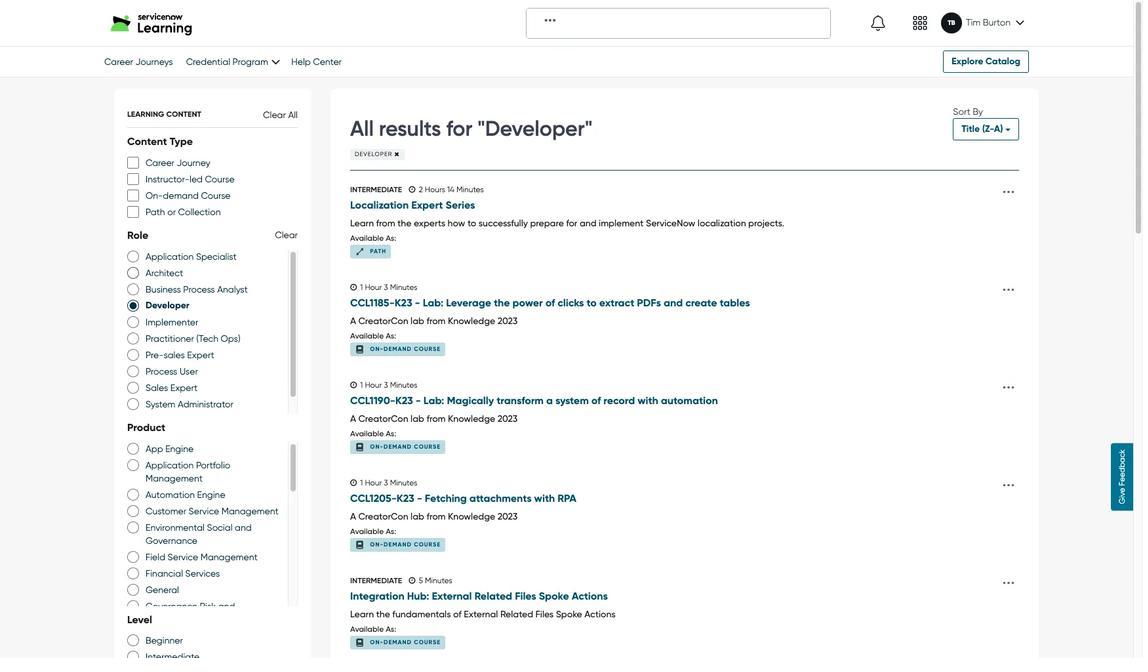 Task type: describe. For each thing, give the bounding box(es) containing it.
on- down instructor-
[[146, 190, 163, 201]]

customer
[[146, 506, 186, 516]]

general
[[146, 584, 179, 595]]

pre-sales expert
[[146, 350, 214, 360]]

system
[[556, 394, 589, 407]]

demand for ccl1190-
[[384, 443, 412, 450]]

tb
[[948, 19, 956, 27]]

servicenow
[[646, 218, 696, 228]]

0 vertical spatial related
[[475, 590, 513, 602]]

field
[[146, 552, 165, 562]]

localization expert series link
[[350, 199, 999, 211]]

management for application portfolio management
[[146, 473, 203, 483]]

- for ccl1185-
[[415, 297, 420, 309]]

search results region
[[331, 89, 1039, 658]]

lab: for leverage
[[423, 297, 444, 309]]

prepare
[[530, 218, 564, 228]]

credential
[[186, 56, 230, 67]]

the inside integration hub: external related files spoke actions learn the fundamentals of external related files spoke actions
[[376, 609, 390, 619]]

1 vertical spatial external
[[464, 609, 498, 619]]

engine for automation engine
[[197, 489, 225, 500]]

ccl1185-k23 - lab: leverage the power of clicks to extract pdfs and create tables a creatorcon lab from knowledge 2023
[[350, 297, 750, 326]]

knowledge inside ccl1205-k23 - fetching attachments with rpa a creatorcon lab from knowledge 2023
[[448, 511, 496, 521]]

from inside ccl1190-k23 - lab: magically transform a system of record with automation a creatorcon lab from knowledge 2023
[[427, 413, 446, 424]]

from inside ccl1205-k23 - fetching attachments with rpa a creatorcon lab from knowledge 2023
[[427, 511, 446, 521]]

4 ... from the top
[[1003, 469, 1015, 491]]

pdfs
[[637, 297, 661, 309]]

app engine
[[146, 443, 194, 454]]

center
[[313, 56, 342, 67]]

header menu menu bar
[[834, 3, 1029, 43]]

hour for ccl1205-
[[365, 478, 382, 487]]

create
[[686, 297, 717, 309]]

transform
[[497, 394, 544, 407]]

role
[[127, 229, 148, 241]]

1 vertical spatial related
[[501, 609, 534, 619]]

magically
[[447, 394, 494, 407]]

the for from
[[398, 218, 412, 228]]

localization expert series learn from the experts how to successfully prepare for and implement servicenow localization projects.
[[350, 199, 785, 228]]

user
[[180, 366, 198, 376]]

demand for integration
[[384, 638, 412, 645]]

k23 for ccl1185-
[[395, 297, 412, 309]]

localization
[[698, 218, 746, 228]]

sales
[[146, 382, 168, 393]]

sort by
[[954, 106, 983, 117]]

credential program
[[186, 56, 268, 67]]

with inside ccl1205-k23 - fetching attachments with rpa a creatorcon lab from knowledge 2023
[[534, 492, 555, 505]]

to inside ccl1185-k23 - lab: leverage the power of clicks to extract pdfs and create tables a creatorcon lab from knowledge 2023
[[587, 297, 597, 309]]

how
[[448, 218, 465, 228]]

projects.
[[749, 218, 785, 228]]

all results for "developer"
[[350, 116, 593, 141]]

as: for integration
[[386, 624, 396, 634]]

lab inside ccl1190-k23 - lab: magically transform a system of record with automation a creatorcon lab from knowledge 2023
[[411, 413, 424, 424]]

application for application specialist
[[146, 251, 194, 262]]

career journeys link
[[104, 56, 173, 67]]

available for localization expert series
[[350, 234, 384, 243]]

1 horizontal spatial process
[[183, 284, 215, 294]]

available as: for ccl1185-
[[350, 331, 396, 340]]

demand for ccl1185-
[[384, 345, 412, 352]]

ccl1205-k23 - fetching attachments with rpa a creatorcon lab from knowledge 2023
[[350, 492, 577, 521]]

catalog
[[986, 56, 1021, 67]]

0 vertical spatial spoke
[[539, 590, 569, 602]]

all inside search results region
[[350, 116, 374, 141]]

available as: for integration
[[350, 624, 396, 634]]

on-demand course for ccl1185-
[[370, 345, 441, 352]]

and inside ccl1185-k23 - lab: leverage the power of clicks to extract pdfs and create tables a creatorcon lab from knowledge 2023
[[664, 297, 683, 309]]

analyst
[[217, 284, 248, 294]]

hub:
[[407, 590, 429, 602]]

times image
[[395, 151, 400, 157]]

1 vertical spatial actions
[[585, 609, 616, 619]]

collection
[[178, 207, 221, 217]]

creatorcon inside ccl1190-k23 - lab: magically transform a system of record with automation a creatorcon lab from knowledge 2023
[[359, 413, 409, 424]]

application specialist
[[146, 251, 237, 262]]

learning content
[[127, 110, 201, 119]]

specialist
[[196, 251, 237, 262]]

process user
[[146, 366, 198, 376]]

type
[[170, 135, 193, 148]]

tim burton
[[966, 17, 1011, 28]]

expert for localization
[[412, 199, 443, 211]]

course for ccl1185-
[[414, 345, 441, 352]]

help center
[[292, 56, 342, 67]]

Search Courses, Paths, etc. text field
[[527, 8, 831, 38]]

clear for clear all
[[263, 109, 286, 120]]

for inside the localization expert series learn from the experts how to successfully prepare for and implement servicenow localization projects.
[[566, 218, 578, 228]]

of inside ccl1185-k23 - lab: leverage the power of clicks to extract pdfs and create tables a creatorcon lab from knowledge 2023
[[546, 297, 555, 309]]

learning
[[127, 110, 164, 119]]

ccl1205-k23 - fetching attachments with rpa link
[[350, 492, 999, 505]]

governance inside governance risk and compliance
[[146, 601, 198, 611]]

on- for ccl1185-
[[370, 345, 384, 352]]

course for integration
[[414, 638, 441, 645]]

and inside governance risk and compliance
[[218, 601, 235, 611]]

3 for ccl1205-
[[384, 478, 388, 487]]

path for path or collection
[[146, 207, 165, 217]]

pre-
[[146, 350, 164, 360]]

extract
[[600, 297, 635, 309]]

5
[[419, 576, 423, 585]]

3 for ccl1185-
[[384, 283, 388, 292]]

automation engine
[[146, 489, 225, 500]]

leverage
[[446, 297, 491, 309]]

available as: for ccl1205-
[[350, 527, 396, 536]]

implementer
[[146, 317, 198, 327]]

to inside the localization expert series learn from the experts how to successfully prepare for and implement servicenow localization projects.
[[468, 218, 477, 228]]

hour for ccl1190-
[[365, 381, 382, 390]]

compliance
[[146, 614, 197, 624]]

integration
[[350, 590, 405, 602]]

journeys
[[135, 56, 173, 67]]

tables
[[720, 297, 750, 309]]

experts
[[414, 218, 446, 228]]

learn inside the localization expert series learn from the experts how to successfully prepare for and implement servicenow localization projects.
[[350, 218, 374, 228]]

as: for ccl1185-
[[386, 331, 396, 340]]

field service management
[[146, 552, 258, 562]]

on-demand course for ccl1205-
[[370, 540, 441, 548]]

as: for ccl1190-
[[386, 429, 396, 438]]

service for field
[[168, 552, 198, 562]]

2 vertical spatial clock o image
[[409, 577, 416, 584]]

architect
[[146, 268, 183, 278]]

application portfolio management
[[146, 460, 231, 483]]

1 vertical spatial files
[[536, 609, 554, 619]]

application for application portfolio management
[[146, 460, 194, 470]]

service for customer
[[189, 506, 219, 516]]

record
[[604, 394, 635, 407]]

minutes for ccl1205-
[[390, 478, 418, 487]]

1 vertical spatial expert
[[187, 350, 214, 360]]

explore catalog link
[[944, 51, 1029, 73]]

explore
[[952, 56, 984, 67]]

0 horizontal spatial process
[[146, 366, 177, 376]]

a)
[[995, 123, 1004, 135]]

1 hour 3 minutes for ccl1205-
[[360, 478, 418, 487]]

level
[[127, 613, 152, 626]]

ccl1185-k23 - lab: leverage the power of clicks to extract pdfs and create tables link
[[350, 297, 999, 309]]

1 hour 3 minutes for ccl1185-
[[360, 283, 418, 292]]

tim
[[966, 17, 981, 28]]

clock o image for 1 hour 3 minutes
[[350, 283, 357, 291]]

a
[[547, 394, 553, 407]]

0 vertical spatial actions
[[572, 590, 608, 602]]

a inside ccl1205-k23 - fetching attachments with rpa a creatorcon lab from knowledge 2023
[[350, 511, 356, 521]]

clock o image for 2 hours 14 minutes
[[409, 186, 416, 194]]

ccl1185-
[[350, 297, 395, 309]]

ccl1190-
[[350, 394, 396, 407]]

0 vertical spatial external
[[432, 590, 472, 602]]

from inside ccl1185-k23 - lab: leverage the power of clicks to extract pdfs and create tables a creatorcon lab from knowledge 2023
[[427, 315, 446, 326]]

0 vertical spatial files
[[515, 590, 537, 602]]

title
[[962, 123, 980, 135]]

business process analyst
[[146, 284, 248, 294]]

attachments
[[470, 492, 532, 505]]

available as: for localization
[[350, 234, 396, 243]]

(tech
[[196, 333, 219, 344]]

series
[[446, 199, 475, 211]]

from inside the localization expert series learn from the experts how to successfully prepare for and implement servicenow localization projects.
[[376, 218, 395, 228]]

of inside ccl1190-k23 - lab: magically transform a system of record with automation a creatorcon lab from knowledge 2023
[[592, 394, 601, 407]]

governance inside environmental social and governance
[[146, 535, 198, 546]]

demand up path or collection
[[163, 190, 199, 201]]

available for ccl1205-k23 - fetching attachments with rpa
[[350, 527, 384, 536]]

... for servicenow
[[1003, 176, 1015, 198]]

governance risk and compliance
[[146, 601, 235, 624]]

or
[[167, 207, 176, 217]]

financial services
[[146, 568, 220, 578]]

on-demand course for ccl1190-
[[370, 443, 441, 450]]

environmental
[[146, 522, 205, 532]]

product
[[127, 421, 165, 434]]

2
[[419, 185, 423, 194]]

journey
[[177, 157, 210, 168]]

system
[[146, 399, 175, 409]]

0 horizontal spatial for
[[447, 116, 473, 141]]

clear all button
[[263, 108, 298, 121]]

course for ccl1190-
[[414, 443, 441, 450]]

available for ccl1190-k23 - lab: magically transform a system of record with automation
[[350, 429, 384, 438]]



Task type: vqa. For each thing, say whether or not it's contained in the screenshot.
Clear
yes



Task type: locate. For each thing, give the bounding box(es) containing it.
available as: down integration
[[350, 624, 396, 634]]

service up 'social'
[[189, 506, 219, 516]]

ops)
[[221, 333, 241, 344]]

career up instructor-
[[146, 157, 175, 168]]

with
[[638, 394, 659, 407], [534, 492, 555, 505]]

management for field service management
[[201, 552, 258, 562]]

path inside search results region
[[370, 247, 387, 254]]

clock o image
[[409, 186, 416, 194], [350, 283, 357, 291]]

knowledge
[[448, 315, 496, 326], [448, 413, 496, 424], [448, 511, 496, 521]]

developer down results
[[355, 151, 395, 157]]

2 as: from the top
[[386, 331, 396, 340]]

5 available from the top
[[350, 624, 384, 634]]

available as: for ccl1190-
[[350, 429, 396, 438]]

1 application from the top
[[146, 251, 194, 262]]

knowledge down leverage
[[448, 315, 496, 326]]

lab: inside ccl1190-k23 - lab: magically transform a system of record with automation a creatorcon lab from knowledge 2023
[[424, 394, 444, 407]]

1 up the "ccl1190-"
[[360, 381, 363, 390]]

a down the "ccl1190-"
[[350, 413, 356, 424]]

1 vertical spatial lab:
[[424, 394, 444, 407]]

0 vertical spatial hour
[[365, 283, 382, 292]]

of left "clicks"
[[546, 297, 555, 309]]

14
[[447, 185, 455, 194]]

... for lab
[[1003, 371, 1015, 393]]

1 vertical spatial a
[[350, 413, 356, 424]]

1 horizontal spatial developer
[[355, 151, 395, 157]]

automation
[[146, 489, 195, 500]]

0 vertical spatial service
[[189, 506, 219, 516]]

1 horizontal spatial to
[[587, 297, 597, 309]]

1 vertical spatial learn
[[350, 609, 374, 619]]

k23 for ccl1205-
[[397, 492, 414, 505]]

available down localization at left top
[[350, 234, 384, 243]]

0 horizontal spatial path
[[146, 207, 165, 217]]

... for tables
[[1003, 274, 1015, 295]]

course
[[205, 174, 235, 184], [201, 190, 231, 201], [414, 345, 441, 352], [414, 443, 441, 450], [414, 540, 441, 548], [414, 638, 441, 645]]

3 lab from the top
[[411, 511, 424, 521]]

1 horizontal spatial engine
[[197, 489, 225, 500]]

service up financial services
[[168, 552, 198, 562]]

2 1 from the top
[[360, 381, 363, 390]]

0 horizontal spatial developer
[[146, 300, 190, 311]]

k23 for ccl1190-
[[396, 394, 413, 407]]

as: for ccl1205-
[[386, 527, 396, 536]]

the inside the localization expert series learn from the experts how to successfully prepare for and implement servicenow localization projects.
[[398, 218, 412, 228]]

3 available as: from the top
[[350, 429, 396, 438]]

2 1 hour 3 minutes from the top
[[360, 381, 418, 390]]

available as: down ccl1185-
[[350, 331, 396, 340]]

and right risk
[[218, 601, 235, 611]]

0 vertical spatial career
[[104, 56, 133, 67]]

of right "fundamentals"
[[453, 609, 462, 619]]

for right prepare
[[566, 218, 578, 228]]

knowledge down magically
[[448, 413, 496, 424]]

None radio
[[127, 266, 139, 279], [127, 283, 139, 296], [127, 332, 139, 345], [127, 365, 139, 378], [127, 442, 139, 455], [127, 458, 139, 471], [127, 488, 139, 501], [127, 504, 139, 517], [127, 567, 139, 580], [127, 599, 139, 613], [127, 266, 139, 279], [127, 283, 139, 296], [127, 332, 139, 345], [127, 365, 139, 378], [127, 442, 139, 455], [127, 458, 139, 471], [127, 488, 139, 501], [127, 504, 139, 517], [127, 567, 139, 580], [127, 599, 139, 613]]

0 vertical spatial process
[[183, 284, 215, 294]]

program
[[233, 56, 268, 67]]

clock o image for ccl1190-k23 - lab: magically transform a system of record with automation
[[350, 381, 357, 389]]

hour
[[365, 283, 382, 292], [365, 381, 382, 390], [365, 478, 382, 487]]

system administrator
[[146, 399, 234, 409]]

2 vertical spatial 1
[[360, 478, 363, 487]]

2 ... button from the top
[[999, 469, 1020, 495]]

hours
[[425, 185, 445, 194]]

... button
[[999, 274, 1020, 299], [999, 371, 1020, 397]]

1 3 from the top
[[384, 283, 388, 292]]

2 ... from the top
[[1003, 274, 1015, 295]]

path or collection
[[146, 207, 221, 217]]

- left fetching
[[417, 492, 422, 505]]

available for integration hub: external related files spoke actions
[[350, 624, 384, 634]]

2 vertical spatial 2023
[[498, 511, 518, 521]]

1 vertical spatial k23
[[396, 394, 413, 407]]

as: down "fundamentals"
[[386, 624, 396, 634]]

2 2023 from the top
[[498, 413, 518, 424]]

management down 'social'
[[201, 552, 258, 562]]

on-demand course down instructor-led course
[[146, 190, 231, 201]]

1 up ccl1185-
[[360, 283, 363, 292]]

portal logo image
[[111, 10, 199, 36]]

business
[[146, 284, 181, 294]]

management for customer service management
[[222, 506, 279, 516]]

management up automation
[[146, 473, 203, 483]]

1 intermediate from the top
[[350, 185, 402, 194]]

1 vertical spatial ... button
[[999, 371, 1020, 397]]

2 ... button from the top
[[999, 371, 1020, 397]]

sales
[[164, 350, 185, 360]]

intermediate
[[350, 185, 402, 194], [350, 576, 402, 585]]

1 vertical spatial lab
[[411, 413, 424, 424]]

1 a from the top
[[350, 315, 356, 326]]

clock o image up ccl1205-
[[350, 479, 357, 487]]

2023 down transform
[[498, 413, 518, 424]]

minutes up the "ccl1190-"
[[390, 381, 418, 390]]

lab: inside ccl1185-k23 - lab: leverage the power of clicks to extract pdfs and create tables a creatorcon lab from knowledge 2023
[[423, 297, 444, 309]]

1 available as: from the top
[[350, 234, 396, 243]]

engine up application portfolio management
[[165, 443, 194, 454]]

1 for ccl1205-
[[360, 478, 363, 487]]

1 image image from the left
[[871, 15, 886, 31]]

on- for ccl1190-
[[370, 443, 384, 450]]

content
[[127, 135, 167, 148]]

None checkbox
[[127, 189, 139, 202], [127, 205, 139, 218], [127, 189, 139, 202], [127, 205, 139, 218]]

lab: left leverage
[[423, 297, 444, 309]]

path left or
[[146, 207, 165, 217]]

4 available as: from the top
[[350, 527, 396, 536]]

management inside application portfolio management
[[146, 473, 203, 483]]

5 available as: from the top
[[350, 624, 396, 634]]

1 knowledge from the top
[[448, 315, 496, 326]]

fetching
[[425, 492, 467, 505]]

image image
[[871, 15, 886, 31], [913, 15, 928, 31]]

application down app engine
[[146, 460, 194, 470]]

minutes right the 5 in the left bottom of the page
[[425, 576, 453, 585]]

... for spoke
[[1003, 567, 1015, 588]]

sort
[[954, 106, 971, 117]]

- for ccl1205-
[[417, 492, 422, 505]]

clock o image
[[350, 381, 357, 389], [350, 479, 357, 487], [409, 577, 416, 584]]

knowledge down fetching
[[448, 511, 496, 521]]

available as: down ccl1205-
[[350, 527, 396, 536]]

1 vertical spatial knowledge
[[448, 413, 496, 424]]

title (z-a) button
[[954, 118, 1020, 140]]

1 vertical spatial ... button
[[999, 469, 1020, 495]]

hour up ccl1185-
[[365, 283, 382, 292]]

1 vertical spatial creatorcon
[[359, 413, 409, 424]]

0 vertical spatial to
[[468, 218, 477, 228]]

2023 inside ccl1190-k23 - lab: magically transform a system of record with automation a creatorcon lab from knowledge 2023
[[498, 413, 518, 424]]

3 creatorcon from the top
[[359, 511, 409, 521]]

lab
[[411, 315, 424, 326], [411, 413, 424, 424], [411, 511, 424, 521]]

2 horizontal spatial the
[[494, 297, 510, 309]]

as: down ccl1205-
[[386, 527, 396, 536]]

application inside application portfolio management
[[146, 460, 194, 470]]

- right the "ccl1190-"
[[416, 394, 421, 407]]

available down integration
[[350, 624, 384, 634]]

None radio
[[127, 250, 139, 263], [127, 299, 139, 312], [127, 315, 139, 329], [127, 348, 139, 361], [127, 381, 139, 394], [127, 397, 139, 411], [127, 521, 139, 534], [127, 550, 139, 563], [127, 583, 139, 596], [127, 634, 139, 647], [127, 650, 139, 658], [127, 250, 139, 263], [127, 299, 139, 312], [127, 315, 139, 329], [127, 348, 139, 361], [127, 381, 139, 394], [127, 397, 139, 411], [127, 521, 139, 534], [127, 550, 139, 563], [127, 583, 139, 596], [127, 634, 139, 647], [127, 650, 139, 658]]

engine for app engine
[[165, 443, 194, 454]]

creatorcon down ccl1205-
[[359, 511, 409, 521]]

0 horizontal spatial with
[[534, 492, 555, 505]]

3 ... from the top
[[1003, 371, 1015, 393]]

1 creatorcon from the top
[[359, 315, 409, 326]]

... button for ccl1205-k23 - fetching attachments with rpa
[[999, 469, 1020, 495]]

1 vertical spatial with
[[534, 492, 555, 505]]

expert down (tech
[[187, 350, 214, 360]]

minutes for ccl1185-
[[390, 283, 418, 292]]

expert down user on the left
[[170, 382, 198, 393]]

learn down localization at left top
[[350, 218, 374, 228]]

expert inside the localization expert series learn from the experts how to successfully prepare for and implement servicenow localization projects.
[[412, 199, 443, 211]]

2 vertical spatial management
[[201, 552, 258, 562]]

successfully
[[479, 218, 528, 228]]

available down ccl1185-
[[350, 331, 384, 340]]

1 hour 3 minutes up ccl1205-
[[360, 478, 418, 487]]

available as: down the "ccl1190-"
[[350, 429, 396, 438]]

with right record
[[638, 394, 659, 407]]

to right "clicks"
[[587, 297, 597, 309]]

creatorcon inside ccl1205-k23 - fetching attachments with rpa a creatorcon lab from knowledge 2023
[[359, 511, 409, 521]]

3 3 from the top
[[384, 478, 388, 487]]

with left rpa
[[534, 492, 555, 505]]

on- down the "ccl1190-"
[[370, 443, 384, 450]]

creatorcon down ccl1185-
[[359, 315, 409, 326]]

1 horizontal spatial path
[[370, 247, 387, 254]]

2 hours 14 minutes
[[419, 185, 484, 194]]

0 vertical spatial learn
[[350, 218, 374, 228]]

1 vertical spatial developer
[[146, 300, 190, 311]]

1 vertical spatial 3
[[384, 381, 388, 390]]

demand down the "ccl1190-"
[[384, 443, 412, 450]]

clock o image left 2
[[409, 186, 416, 194]]

3 knowledge from the top
[[448, 511, 496, 521]]

ccl1190-k23 - lab: magically transform a system of record with automation a creatorcon lab from knowledge 2023
[[350, 394, 718, 424]]

2023 inside ccl1205-k23 - fetching attachments with rpa a creatorcon lab from knowledge 2023
[[498, 511, 518, 521]]

by
[[973, 106, 983, 117]]

2 learn from the top
[[350, 609, 374, 619]]

clear inside button
[[263, 109, 286, 120]]

minutes up "series"
[[457, 185, 484, 194]]

1 1 from the top
[[360, 283, 363, 292]]

1 vertical spatial 1 hour 3 minutes
[[360, 381, 418, 390]]

and inside the localization expert series learn from the experts how to successfully prepare for and implement servicenow localization projects.
[[580, 218, 597, 228]]

and right pdfs
[[664, 297, 683, 309]]

... button for ccl1185-k23 - lab: leverage the power of clicks to extract pdfs and create tables
[[999, 274, 1020, 299]]

developer down the business on the top left
[[146, 300, 190, 311]]

2 governance from the top
[[146, 601, 198, 611]]

1 up ccl1205-
[[360, 478, 363, 487]]

intermediate for integration
[[350, 576, 402, 585]]

3 as: from the top
[[386, 429, 396, 438]]

1 vertical spatial clock o image
[[350, 479, 357, 487]]

1 hour 3 minutes up ccl1185-
[[360, 283, 418, 292]]

None checkbox
[[127, 156, 139, 169], [127, 172, 139, 186], [127, 156, 139, 169], [127, 172, 139, 186]]

0 vertical spatial clock o image
[[409, 186, 416, 194]]

available as: down localization at left top
[[350, 234, 396, 243]]

learn inside integration hub: external related files spoke actions learn the fundamentals of external related files spoke actions
[[350, 609, 374, 619]]

clock o image up the "ccl1190-"
[[350, 381, 357, 389]]

all up developer button
[[350, 116, 374, 141]]

3 up ccl1185-
[[384, 283, 388, 292]]

1 vertical spatial to
[[587, 297, 597, 309]]

3 available from the top
[[350, 429, 384, 438]]

lab inside ccl1205-k23 - fetching attachments with rpa a creatorcon lab from knowledge 2023
[[411, 511, 424, 521]]

ccl1190-k23 - lab: magically transform a system of record with automation link
[[350, 394, 999, 407]]

intermediate up integration
[[350, 576, 402, 585]]

2 vertical spatial 3
[[384, 478, 388, 487]]

2 horizontal spatial of
[[592, 394, 601, 407]]

- inside ccl1205-k23 - fetching attachments with rpa a creatorcon lab from knowledge 2023
[[417, 492, 422, 505]]

5 as: from the top
[[386, 624, 396, 634]]

1 horizontal spatial all
[[350, 116, 374, 141]]

content type
[[127, 135, 193, 148]]

integration hub: external related files spoke actions link
[[350, 590, 999, 602]]

3 1 from the top
[[360, 478, 363, 487]]

0 vertical spatial application
[[146, 251, 194, 262]]

1 hour 3 minutes up the "ccl1190-"
[[360, 381, 418, 390]]

2 vertical spatial the
[[376, 609, 390, 619]]

1 hour 3 minutes
[[360, 283, 418, 292], [360, 381, 418, 390], [360, 478, 418, 487]]

0 vertical spatial for
[[447, 116, 473, 141]]

1 vertical spatial 2023
[[498, 413, 518, 424]]

governance up compliance
[[146, 601, 198, 611]]

lab: left magically
[[424, 394, 444, 407]]

practitioner
[[146, 333, 194, 344]]

1 governance from the top
[[146, 535, 198, 546]]

course for ccl1205-
[[414, 540, 441, 548]]

2 vertical spatial ... button
[[999, 567, 1020, 592]]

1 vertical spatial intermediate
[[350, 576, 402, 585]]

0 vertical spatial lab
[[411, 315, 424, 326]]

1 for ccl1185-
[[360, 283, 363, 292]]

5 ... from the top
[[1003, 567, 1015, 588]]

intermediate for localization
[[350, 185, 402, 194]]

0 vertical spatial ... button
[[999, 274, 1020, 299]]

the left experts
[[398, 218, 412, 228]]

engine
[[165, 443, 194, 454], [197, 489, 225, 500]]

on- for integration
[[370, 638, 384, 645]]

as: down the "ccl1190-"
[[386, 429, 396, 438]]

- for ccl1190-
[[416, 394, 421, 407]]

5 minutes
[[419, 576, 453, 585]]

1 horizontal spatial the
[[398, 218, 412, 228]]

1 1 hour 3 minutes from the top
[[360, 283, 418, 292]]

4 available from the top
[[350, 527, 384, 536]]

the for leverage
[[494, 297, 510, 309]]

0 vertical spatial clear
[[263, 109, 286, 120]]

on- down ccl1205-
[[370, 540, 384, 548]]

path
[[146, 207, 165, 217], [370, 247, 387, 254]]

and left 'implement'
[[580, 218, 597, 228]]

(z-
[[983, 123, 995, 135]]

developer
[[355, 151, 395, 157], [146, 300, 190, 311]]

1 2023 from the top
[[498, 315, 518, 326]]

1 lab from the top
[[411, 315, 424, 326]]

credential program link
[[186, 56, 278, 67]]

1 horizontal spatial clock o image
[[409, 186, 416, 194]]

creatorcon inside ccl1185-k23 - lab: leverage the power of clicks to extract pdfs and create tables a creatorcon lab from knowledge 2023
[[359, 315, 409, 326]]

1 ... from the top
[[1003, 176, 1015, 198]]

3 2023 from the top
[[498, 511, 518, 521]]

- inside ccl1185-k23 - lab: leverage the power of clicks to extract pdfs and create tables a creatorcon lab from knowledge 2023
[[415, 297, 420, 309]]

2 vertical spatial of
[[453, 609, 462, 619]]

the down integration
[[376, 609, 390, 619]]

1 ... button from the top
[[999, 274, 1020, 299]]

demand for ccl1205-
[[384, 540, 412, 548]]

all
[[288, 109, 298, 120], [350, 116, 374, 141]]

a inside ccl1185-k23 - lab: leverage the power of clicks to extract pdfs and create tables a creatorcon lab from knowledge 2023
[[350, 315, 356, 326]]

related
[[475, 590, 513, 602], [501, 609, 534, 619]]

1
[[360, 283, 363, 292], [360, 381, 363, 390], [360, 478, 363, 487]]

2 vertical spatial lab
[[411, 511, 424, 521]]

0 vertical spatial -
[[415, 297, 420, 309]]

clock o image left the 5 in the left bottom of the page
[[409, 577, 416, 584]]

3 ... button from the top
[[999, 567, 1020, 592]]

of inside integration hub: external related files spoke actions learn the fundamentals of external related files spoke actions
[[453, 609, 462, 619]]

as: for localization
[[386, 234, 396, 243]]

lab: for magically
[[424, 394, 444, 407]]

... button
[[999, 176, 1020, 202], [999, 469, 1020, 495], [999, 567, 1020, 592]]

2 creatorcon from the top
[[359, 413, 409, 424]]

3 up the "ccl1190-"
[[384, 381, 388, 390]]

2 a from the top
[[350, 413, 356, 424]]

1 horizontal spatial for
[[566, 218, 578, 228]]

1 vertical spatial path
[[370, 247, 387, 254]]

1 vertical spatial service
[[168, 552, 198, 562]]

2 image image from the left
[[913, 15, 928, 31]]

on-demand course down ccl1185-
[[370, 345, 441, 352]]

app
[[146, 443, 163, 454]]

governance down environmental
[[146, 535, 198, 546]]

instructor-
[[146, 174, 190, 184]]

the inside ccl1185-k23 - lab: leverage the power of clicks to extract pdfs and create tables a creatorcon lab from knowledge 2023
[[494, 297, 510, 309]]

2 application from the top
[[146, 460, 194, 470]]

path down localization at left top
[[370, 247, 387, 254]]

1 horizontal spatial career
[[146, 157, 175, 168]]

0 vertical spatial governance
[[146, 535, 198, 546]]

customer service management
[[146, 506, 279, 516]]

1 hour 3 minutes for ccl1190-
[[360, 381, 418, 390]]

clock o image up ccl1185-
[[350, 283, 357, 291]]

0 vertical spatial path
[[146, 207, 165, 217]]

rpa
[[558, 492, 577, 505]]

1 vertical spatial hour
[[365, 381, 382, 390]]

0 vertical spatial the
[[398, 218, 412, 228]]

list containing ...
[[331, 171, 1039, 658]]

0 vertical spatial management
[[146, 473, 203, 483]]

all down help
[[288, 109, 298, 120]]

actions
[[572, 590, 608, 602], [585, 609, 616, 619]]

1 horizontal spatial image image
[[913, 15, 928, 31]]

0 horizontal spatial clock o image
[[350, 283, 357, 291]]

1 vertical spatial application
[[146, 460, 194, 470]]

1 vertical spatial 1
[[360, 381, 363, 390]]

knowledge inside ccl1185-k23 - lab: leverage the power of clicks to extract pdfs and create tables a creatorcon lab from knowledge 2023
[[448, 315, 496, 326]]

1 vertical spatial management
[[222, 506, 279, 516]]

on- down integration
[[370, 638, 384, 645]]

application up architect
[[146, 251, 194, 262]]

career journey
[[146, 157, 210, 168]]

of
[[546, 297, 555, 309], [592, 394, 601, 407], [453, 609, 462, 619]]

developer inside button
[[355, 151, 395, 157]]

3 for ccl1190-
[[384, 381, 388, 390]]

sales expert
[[146, 382, 198, 393]]

1 vertical spatial governance
[[146, 601, 198, 611]]

and right 'social'
[[235, 522, 252, 532]]

hour up the "ccl1190-"
[[365, 381, 382, 390]]

2 vertical spatial expert
[[170, 382, 198, 393]]

... button for integration hub: external related files spoke actions
[[999, 567, 1020, 592]]

administrator
[[178, 399, 234, 409]]

0 horizontal spatial image image
[[871, 15, 886, 31]]

2 lab from the top
[[411, 413, 424, 424]]

process
[[183, 284, 215, 294], [146, 366, 177, 376]]

3 up ccl1205-
[[384, 478, 388, 487]]

1 available from the top
[[350, 234, 384, 243]]

clear for clear
[[275, 230, 298, 240]]

with inside ccl1190-k23 - lab: magically transform a system of record with automation a creatorcon lab from knowledge 2023
[[638, 394, 659, 407]]

on- for ccl1205-
[[370, 540, 384, 548]]

help center link
[[292, 56, 342, 67]]

as: down localization at left top
[[386, 234, 396, 243]]

minutes up ccl1185-
[[390, 283, 418, 292]]

implement
[[599, 218, 644, 228]]

a inside ccl1190-k23 - lab: magically transform a system of record with automation a creatorcon lab from knowledge 2023
[[350, 413, 356, 424]]

0 horizontal spatial engine
[[165, 443, 194, 454]]

knowledge inside ccl1190-k23 - lab: magically transform a system of record with automation a creatorcon lab from knowledge 2023
[[448, 413, 496, 424]]

career for career journeys
[[104, 56, 133, 67]]

automation
[[661, 394, 718, 407]]

2 available as: from the top
[[350, 331, 396, 340]]

2 intermediate from the top
[[350, 576, 402, 585]]

1 for ccl1190-
[[360, 381, 363, 390]]

portfolio
[[196, 460, 231, 470]]

career for career journey
[[146, 157, 175, 168]]

k23
[[395, 297, 412, 309], [396, 394, 413, 407], [397, 492, 414, 505]]

1 ... button from the top
[[999, 176, 1020, 202]]

clicks
[[558, 297, 584, 309]]

2 knowledge from the top
[[448, 413, 496, 424]]

1 horizontal spatial with
[[638, 394, 659, 407]]

available for ccl1185-k23 - lab: leverage the power of clicks to extract pdfs and create tables
[[350, 331, 384, 340]]

demand down ccl1185-
[[384, 345, 412, 352]]

and inside environmental social and governance
[[235, 522, 252, 532]]

available
[[350, 234, 384, 243], [350, 331, 384, 340], [350, 429, 384, 438], [350, 527, 384, 536], [350, 624, 384, 634]]

1 horizontal spatial of
[[546, 297, 555, 309]]

2 3 from the top
[[384, 381, 388, 390]]

process up sales
[[146, 366, 177, 376]]

clock o image for ccl1205-k23 - fetching attachments with rpa
[[350, 479, 357, 487]]

0 vertical spatial 3
[[384, 283, 388, 292]]

career journeys
[[104, 56, 173, 67]]

minutes for ccl1190-
[[390, 381, 418, 390]]

on-demand course for integration
[[370, 638, 441, 645]]

intermediate up localization at left top
[[350, 185, 402, 194]]

path for path
[[370, 247, 387, 254]]

0 horizontal spatial to
[[468, 218, 477, 228]]

all inside button
[[288, 109, 298, 120]]

k23 inside ccl1190-k23 - lab: magically transform a system of record with automation a creatorcon lab from knowledge 2023
[[396, 394, 413, 407]]

0 vertical spatial 1
[[360, 283, 363, 292]]

0 vertical spatial of
[[546, 297, 555, 309]]

0 vertical spatial a
[[350, 315, 356, 326]]

0 vertical spatial lab:
[[423, 297, 444, 309]]

hour for ccl1185-
[[365, 283, 382, 292]]

- right ccl1185-
[[415, 297, 420, 309]]

learn
[[350, 218, 374, 228], [350, 609, 374, 619]]

0 vertical spatial with
[[638, 394, 659, 407]]

expert for sales
[[170, 382, 198, 393]]

expert down 2
[[412, 199, 443, 211]]

3 1 hour 3 minutes from the top
[[360, 478, 418, 487]]

0 horizontal spatial career
[[104, 56, 133, 67]]

developer button
[[350, 149, 405, 160]]

lab inside ccl1185-k23 - lab: leverage the power of clicks to extract pdfs and create tables a creatorcon lab from knowledge 2023
[[411, 315, 424, 326]]

1 vertical spatial process
[[146, 366, 177, 376]]

4 as: from the top
[[386, 527, 396, 536]]

3 a from the top
[[350, 511, 356, 521]]

2 vertical spatial creatorcon
[[359, 511, 409, 521]]

k23 inside ccl1205-k23 - fetching attachments with rpa a creatorcon lab from knowledge 2023
[[397, 492, 414, 505]]

... button for ccl1190-k23 - lab: magically transform a system of record with automation
[[999, 371, 1020, 397]]

2 available from the top
[[350, 331, 384, 340]]

2023 down attachments
[[498, 511, 518, 521]]

... button for localization expert series
[[999, 176, 1020, 202]]

engine up customer service management
[[197, 489, 225, 500]]

1 vertical spatial clear
[[275, 230, 298, 240]]

available down the "ccl1190-"
[[350, 429, 384, 438]]

3 hour from the top
[[365, 478, 382, 487]]

clear all
[[263, 109, 298, 120]]

2 hour from the top
[[365, 381, 382, 390]]

external right "fundamentals"
[[464, 609, 498, 619]]

for right results
[[447, 116, 473, 141]]

0 vertical spatial 1 hour 3 minutes
[[360, 283, 418, 292]]

demand down "fundamentals"
[[384, 638, 412, 645]]

learn down integration
[[350, 609, 374, 619]]

1 learn from the top
[[350, 218, 374, 228]]

a down ccl1185-
[[350, 315, 356, 326]]

list
[[331, 171, 1039, 658]]

instructor-led course
[[146, 174, 235, 184]]

help
[[292, 56, 311, 67]]

1 vertical spatial -
[[416, 394, 421, 407]]

risk
[[200, 601, 216, 611]]

1 vertical spatial spoke
[[556, 609, 582, 619]]

on-demand course up the 5 in the left bottom of the page
[[370, 540, 441, 548]]

2 vertical spatial -
[[417, 492, 422, 505]]

2 vertical spatial 1 hour 3 minutes
[[360, 478, 418, 487]]

hour up ccl1205-
[[365, 478, 382, 487]]

led
[[190, 174, 203, 184]]

the left power
[[494, 297, 510, 309]]

title (z-a)
[[962, 123, 1006, 135]]

1 hour from the top
[[365, 283, 382, 292]]

- inside ccl1190-k23 - lab: magically transform a system of record with automation a creatorcon lab from knowledge 2023
[[416, 394, 421, 407]]

1 as: from the top
[[386, 234, 396, 243]]

external down 5 minutes
[[432, 590, 472, 602]]

2023 inside ccl1185-k23 - lab: leverage the power of clicks to extract pdfs and create tables a creatorcon lab from knowledge 2023
[[498, 315, 518, 326]]

for
[[447, 116, 473, 141], [566, 218, 578, 228]]

0 vertical spatial expert
[[412, 199, 443, 211]]

0 vertical spatial ... button
[[999, 176, 1020, 202]]

0 vertical spatial engine
[[165, 443, 194, 454]]

financial
[[146, 568, 183, 578]]

0 horizontal spatial of
[[453, 609, 462, 619]]

a
[[350, 315, 356, 326], [350, 413, 356, 424], [350, 511, 356, 521]]

k23 inside ccl1185-k23 - lab: leverage the power of clicks to extract pdfs and create tables a creatorcon lab from knowledge 2023
[[395, 297, 412, 309]]

1 vertical spatial of
[[592, 394, 601, 407]]



